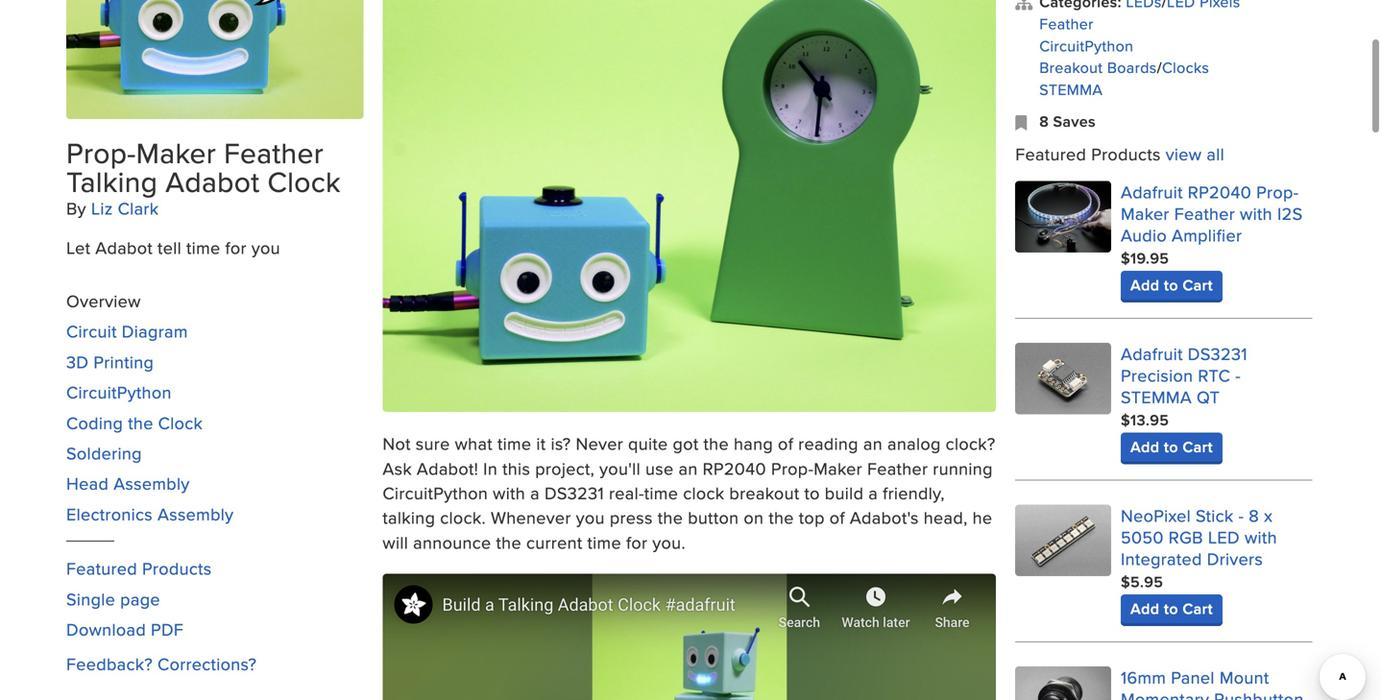 Task type: vqa. For each thing, say whether or not it's contained in the screenshot.
board inside the If you have the Adafruit Sound FX board without amplifier (like I had), you can add an additional amplifier board.  I used the
no



Task type: describe. For each thing, give the bounding box(es) containing it.
8 saves
[[1039, 110, 1096, 132]]

quite
[[628, 431, 668, 456]]

audio
[[1121, 223, 1167, 247]]

with inside the not sure what time it is? never quite got the hang of reading an analog clock? ask adabot! in this project, you'll use an rp2040 prop-maker feather running circuitpython with a ds3231 real-time clock breakout to build a friendly, talking clock. whenever you press the button on the top of adabot's head, he will announce the current time for you.
[[493, 481, 525, 505]]

16mm panel mount momentary pushbutto link
[[1121, 665, 1304, 700]]

maker inside adafruit rp2040 prop- maker feather with i2s audio amplifier $19.95 add to cart
[[1121, 201, 1170, 226]]

adabot's
[[850, 505, 919, 530]]

neopixel stick - 8 x 5050 rgb led with integrated drivers $5.95 add to cart
[[1121, 503, 1277, 620]]

16mm
[[1121, 665, 1166, 689]]

8 inside neopixel stick - 8 x 5050 rgb led with integrated drivers $5.95 add to cart
[[1249, 503, 1259, 528]]

circuit
[[66, 319, 117, 344]]

electronics assembly link
[[66, 502, 234, 526]]

prop- inside prop-maker feather talking adabot clock by liz clark
[[66, 132, 136, 173]]

pdf
[[151, 617, 184, 642]]

the down 'whenever'
[[496, 530, 521, 555]]

$19.95
[[1121, 247, 1169, 269]]

you'll
[[599, 456, 641, 480]]

angled shot of rtc breakout. image
[[1015, 343, 1111, 415]]

feather inside the not sure what time it is? never quite got the hang of reading an analog clock? ask adabot! in this project, you'll use an rp2040 prop-maker feather running circuitpython with a ds3231 real-time clock breakout to build a friendly, talking clock. whenever you press the button on the top of adabot's head, he will announce the current time for you.
[[867, 456, 928, 480]]

mount
[[1220, 665, 1269, 689]]

rp2040 inside the not sure what time it is? never quite got the hang of reading an analog clock? ask adabot! in this project, you'll use an rp2040 prop-maker feather running circuitpython with a ds3231 real-time clock breakout to build a friendly, talking clock. whenever you press the button on the top of adabot's head, he will announce the current time for you.
[[703, 456, 766, 480]]

$5.95
[[1121, 570, 1163, 593]]

electronics
[[66, 502, 153, 526]]

breakout
[[1039, 56, 1103, 78]]

by
[[66, 196, 86, 220]]

coding
[[66, 410, 123, 435]]

overview link
[[66, 289, 141, 313]]

guide metadata element
[[1015, 0, 1312, 132]]

let
[[66, 235, 91, 260]]

16mm panel mount momentary pushbutto
[[1121, 665, 1304, 700]]

feedback? corrections?
[[66, 651, 257, 676]]

feather link
[[1039, 12, 1094, 34]]

liz
[[91, 196, 113, 220]]

all
[[1207, 142, 1225, 166]]

saves
[[1053, 110, 1096, 132]]

the inside overview circuit diagram 3d printing circuitpython coding the clock soldering head assembly electronics assembly
[[128, 410, 153, 435]]

boards
[[1107, 56, 1157, 78]]

not sure what time it is? never quite got the hang of reading an analog clock? ask adabot! in this project, you'll use an rp2040 prop-maker feather running circuitpython with a ds3231 real-time clock breakout to build a friendly, talking clock. whenever you press the button on the top of adabot's head, he will announce the current time for you.
[[383, 431, 996, 555]]

circuit diagram link
[[66, 319, 188, 344]]

featured for featured products single page download pdf
[[66, 556, 137, 581]]

download
[[66, 617, 146, 642]]

liz clark link
[[91, 196, 159, 220]]

featured products link
[[66, 556, 212, 581]]

- inside neopixel stick - 8 x 5050 rgb led with integrated drivers $5.95 add to cart
[[1238, 503, 1244, 528]]

feather inside prop-maker feather talking adabot clock by liz clark
[[224, 132, 324, 173]]

add inside adafruit ds3231 precision rtc - stemma qt $13.95 add to cart
[[1130, 435, 1160, 458]]

feedback? corrections? link
[[66, 651, 257, 676]]

head,
[[924, 505, 968, 530]]

got
[[673, 431, 699, 456]]

clark
[[118, 196, 159, 220]]

with inside neopixel stick - 8 x 5050 rgb led with integrated drivers $5.95 add to cart
[[1245, 525, 1277, 549]]

project,
[[535, 456, 595, 480]]

use
[[645, 456, 674, 480]]

- inside adafruit ds3231 precision rtc - stemma qt $13.95 add to cart
[[1235, 363, 1241, 387]]

time up the this
[[497, 431, 531, 456]]

clock inside prop-maker feather talking adabot clock by liz clark
[[267, 161, 341, 202]]

neopixel stick with 8 x 5050 rgb led image
[[1015, 505, 1111, 576]]

prop- inside the not sure what time it is? never quite got the hang of reading an analog clock? ask adabot! in this project, you'll use an rp2040 prop-maker feather running circuitpython with a ds3231 real-time clock breakout to build a friendly, talking clock. whenever you press the button on the top of adabot's head, he will announce the current time for you.
[[771, 456, 814, 480]]

analog
[[887, 431, 941, 456]]

stick
[[1196, 503, 1234, 528]]

breakout boards link
[[1039, 56, 1157, 78]]

head assembly link
[[66, 471, 190, 496]]

clock.
[[440, 505, 486, 530]]

let adabot tell time for you
[[66, 235, 280, 260]]

talking
[[383, 505, 435, 530]]

friendly,
[[883, 481, 945, 505]]

clock?
[[946, 431, 996, 456]]

feedback?
[[66, 651, 153, 676]]

8 inside guide metadata "element"
[[1039, 110, 1049, 132]]

corrections?
[[158, 651, 257, 676]]

he
[[972, 505, 992, 530]]

ds3231 inside adafruit ds3231 precision rtc - stemma qt $13.95 add to cart
[[1188, 341, 1247, 366]]

running
[[933, 456, 993, 480]]

categories image
[[1015, 0, 1030, 101]]

current
[[526, 530, 582, 555]]

adafruit ds3231 precision rtc - stemma qt link
[[1121, 341, 1247, 409]]

products for single
[[142, 556, 212, 581]]

0 vertical spatial assembly
[[114, 471, 190, 496]]

momentary
[[1121, 687, 1209, 700]]

adafruit rp2040 prop- maker feather with i2s audio amplifier link
[[1121, 179, 1303, 247]]

adabot inside the guide tagline element
[[95, 235, 153, 260]]

it
[[536, 431, 546, 456]]

clocks link
[[1162, 56, 1209, 78]]

what
[[455, 431, 493, 456]]

page
[[120, 587, 160, 611]]

adabot!
[[417, 456, 478, 480]]

adafruit for adafruit ds3231 precision rtc - stemma qt
[[1121, 341, 1183, 366]]

hang
[[734, 431, 773, 456]]

this
[[502, 456, 530, 480]]

prop-maker feather talking adabot clock by liz clark
[[66, 132, 341, 220]]

add to cart link for $19.95
[[1121, 271, 1223, 300]]

favorites count image
[[1015, 110, 1030, 132]]

guide pages element
[[66, 279, 363, 536]]

the up the you. on the left
[[658, 505, 683, 530]]

3d
[[66, 349, 89, 374]]

download pdf link
[[66, 617, 184, 642]]

overview circuit diagram 3d printing circuitpython coding the clock soldering head assembly electronics assembly
[[66, 289, 234, 526]]

view all link
[[1166, 142, 1225, 166]]

time inside the guide tagline element
[[186, 235, 220, 260]]

feather circuitpython breakout boards / clocks stemma
[[1039, 12, 1209, 100]]

adafruit ds3231 precision rtc - stemma qt $13.95 add to cart
[[1121, 341, 1247, 458]]

reading
[[798, 431, 858, 456]]

diagram
[[122, 319, 188, 344]]

ask
[[383, 456, 412, 480]]

coding the clock link
[[66, 410, 203, 435]]



Task type: locate. For each thing, give the bounding box(es) containing it.
time down use
[[644, 481, 678, 505]]

feather inside feather circuitpython breakout boards / clocks stemma
[[1039, 12, 1094, 34]]

cart inside neopixel stick - 8 x 5050 rgb led with integrated drivers $5.95 add to cart
[[1183, 597, 1213, 620]]

circuitpython link down printing
[[66, 380, 172, 404]]

0 horizontal spatial featured
[[66, 556, 137, 581]]

featured inside region
[[1015, 142, 1086, 166]]

1 horizontal spatial rp2040
[[1188, 179, 1252, 204]]

guide resources element
[[66, 547, 363, 651]]

add down $5.95
[[1130, 597, 1160, 620]]

add to cart link down $13.95
[[1121, 433, 1223, 461]]

0 vertical spatial circuitpython
[[1039, 34, 1134, 56]]

products inside featured products single page download pdf
[[142, 556, 212, 581]]

0 vertical spatial maker
[[136, 132, 216, 173]]

circuitpython link
[[1039, 34, 1134, 56], [66, 380, 172, 404]]

0 horizontal spatial an
[[679, 456, 698, 480]]

0 vertical spatial circuitpython link
[[1039, 34, 1134, 56]]

1 cart from the top
[[1183, 274, 1213, 296]]

circuitpython inside overview circuit diagram 3d printing circuitpython coding the clock soldering head assembly electronics assembly
[[66, 380, 172, 404]]

cart down integrated
[[1183, 597, 1213, 620]]

i2s
[[1277, 201, 1303, 226]]

1 vertical spatial add to cart link
[[1121, 433, 1223, 461]]

2 a from the left
[[868, 481, 878, 505]]

0 horizontal spatial a
[[530, 481, 540, 505]]

8 right the favorites count image
[[1039, 110, 1049, 132]]

1 horizontal spatial for
[[626, 530, 648, 555]]

top
[[799, 505, 825, 530]]

1 vertical spatial of
[[830, 505, 845, 530]]

add down $19.95 at the right top
[[1130, 274, 1160, 296]]

the right on
[[769, 505, 794, 530]]

featured down 8 saves
[[1015, 142, 1086, 166]]

add to cart link
[[1121, 271, 1223, 300], [1121, 433, 1223, 461], [1121, 594, 1223, 623]]

1 vertical spatial products
[[142, 556, 212, 581]]

0 vertical spatial stemma
[[1039, 78, 1103, 100]]

0 horizontal spatial for
[[225, 235, 247, 260]]

cart down qt
[[1183, 435, 1213, 458]]

1 vertical spatial circuitpython link
[[66, 380, 172, 404]]

with inside adafruit rp2040 prop- maker feather with i2s audio amplifier $19.95 add to cart
[[1240, 201, 1273, 226]]

0 horizontal spatial ds3231
[[544, 481, 604, 505]]

to down integrated
[[1164, 597, 1178, 620]]

featured inside featured products single page download pdf
[[66, 556, 137, 581]]

you
[[251, 235, 280, 260], [576, 505, 605, 530]]

circuitpython down adabot!
[[383, 481, 488, 505]]

you left press
[[576, 505, 605, 530]]

rp2040 inside adafruit rp2040 prop- maker feather with i2s audio amplifier $19.95 add to cart
[[1188, 179, 1252, 204]]

1 horizontal spatial maker
[[814, 456, 862, 480]]

stemma inside feather circuitpython breakout boards / clocks stemma
[[1039, 78, 1103, 100]]

0 horizontal spatial you
[[251, 235, 280, 260]]

0 vertical spatial for
[[225, 235, 247, 260]]

add to cart link for to
[[1121, 433, 1223, 461]]

soldering
[[66, 441, 142, 465]]

single page link
[[66, 587, 160, 611]]

led_pixels_edited_p1410397.jpg image
[[383, 0, 996, 412]]

add down $13.95
[[1130, 435, 1160, 458]]

whenever
[[491, 505, 571, 530]]

led
[[1208, 525, 1240, 549]]

cart down amplifier
[[1183, 274, 1213, 296]]

1 vertical spatial prop-
[[1256, 179, 1299, 204]]

for inside the guide tagline element
[[225, 235, 247, 260]]

add inside neopixel stick - 8 x 5050 rgb led with integrated drivers $5.95 add to cart
[[1130, 597, 1160, 620]]

featured up single
[[66, 556, 137, 581]]

is?
[[551, 431, 571, 456]]

1 vertical spatial adafruit
[[1121, 341, 1183, 366]]

1 horizontal spatial clock
[[267, 161, 341, 202]]

assembly
[[114, 471, 190, 496], [158, 502, 234, 526]]

adafruit inside adafruit ds3231 precision rtc - stemma qt $13.95 add to cart
[[1121, 341, 1183, 366]]

1 vertical spatial with
[[493, 481, 525, 505]]

0 horizontal spatial adabot
[[95, 235, 153, 260]]

1 horizontal spatial stemma
[[1121, 385, 1192, 409]]

1 vertical spatial -
[[1238, 503, 1244, 528]]

1 horizontal spatial a
[[868, 481, 878, 505]]

0 vertical spatial add to cart link
[[1121, 271, 1223, 300]]

2 vertical spatial add
[[1130, 597, 1160, 620]]

adafruit left rtc
[[1121, 341, 1183, 366]]

1 horizontal spatial ds3231
[[1188, 341, 1247, 366]]

to up top
[[804, 481, 820, 505]]

add to cart link down $5.95
[[1121, 594, 1223, 623]]

adafruit for adafruit rp2040 prop- maker feather with i2s audio amplifier
[[1121, 179, 1183, 204]]

2 cart from the top
[[1183, 435, 1213, 458]]

panel
[[1171, 665, 1215, 689]]

a up adabot's
[[868, 481, 878, 505]]

0 vertical spatial products
[[1091, 142, 1161, 166]]

add inside adafruit rp2040 prop- maker feather with i2s audio amplifier $19.95 add to cart
[[1130, 274, 1160, 296]]

maker up $19.95 at the right top
[[1121, 201, 1170, 226]]

2 horizontal spatial maker
[[1121, 201, 1170, 226]]

stemma inside adafruit ds3231 precision rtc - stemma qt $13.95 add to cart
[[1121, 385, 1192, 409]]

adafruit rp2040 prop- maker feather with i2s audio amplifier $19.95 add to cart
[[1121, 179, 1303, 296]]

1 vertical spatial cart
[[1183, 435, 1213, 458]]

0 vertical spatial with
[[1240, 201, 1273, 226]]

you inside the not sure what time it is? never quite got the hang of reading an analog clock? ask adabot! in this project, you'll use an rp2040 prop-maker feather running circuitpython with a ds3231 real-time clock breakout to build a friendly, talking clock. whenever you press the button on the top of adabot's head, he will announce the current time for you.
[[576, 505, 605, 530]]

adafruit
[[1121, 179, 1183, 204], [1121, 341, 1183, 366]]

qt
[[1197, 385, 1220, 409]]

rp2040
[[1188, 179, 1252, 204], [703, 456, 766, 480]]

guide information element
[[66, 0, 363, 260]]

on
[[744, 505, 764, 530]]

to down $19.95 at the right top
[[1164, 274, 1178, 296]]

head
[[66, 471, 109, 496]]

2 vertical spatial maker
[[814, 456, 862, 480]]

rp2040 down hang
[[703, 456, 766, 480]]

1 vertical spatial 8
[[1249, 503, 1259, 528]]

for right tell
[[225, 235, 247, 260]]

maker up build
[[814, 456, 862, 480]]

an down got on the bottom of page
[[679, 456, 698, 480]]

1 vertical spatial assembly
[[158, 502, 234, 526]]

0 horizontal spatial stemma
[[1039, 78, 1103, 100]]

with
[[1240, 201, 1273, 226], [493, 481, 525, 505], [1245, 525, 1277, 549]]

1 horizontal spatial featured
[[1015, 142, 1086, 166]]

not
[[383, 431, 411, 456]]

for
[[225, 235, 247, 260], [626, 530, 648, 555]]

1 horizontal spatial products
[[1091, 142, 1161, 166]]

circuitpython up stemma link
[[1039, 34, 1134, 56]]

featured products for guide region
[[1015, 142, 1312, 700]]

prop- inside adafruit rp2040 prop- maker feather with i2s audio amplifier $19.95 add to cart
[[1256, 179, 1299, 204]]

with left i2s
[[1240, 201, 1273, 226]]

to inside adafruit ds3231 precision rtc - stemma qt $13.95 add to cart
[[1164, 435, 1178, 458]]

1 horizontal spatial of
[[830, 505, 845, 530]]

ds3231 down project,
[[544, 481, 604, 505]]

for down press
[[626, 530, 648, 555]]

to down $13.95
[[1164, 435, 1178, 458]]

products
[[1091, 142, 1161, 166], [142, 556, 212, 581]]

2 horizontal spatial circuitpython
[[1039, 34, 1134, 56]]

3 add to cart link from the top
[[1121, 594, 1223, 623]]

press
[[610, 505, 653, 530]]

ds3231 up qt
[[1188, 341, 1247, 366]]

0 vertical spatial cart
[[1183, 274, 1213, 296]]

3 cart from the top
[[1183, 597, 1213, 620]]

build
[[825, 481, 864, 505]]

cart inside adafruit rp2040 prop- maker feather with i2s audio amplifier $19.95 add to cart
[[1183, 274, 1213, 296]]

overview
[[66, 289, 141, 313]]

maker up clark
[[136, 132, 216, 173]]

to inside adafruit rp2040 prop- maker feather with i2s audio amplifier $19.95 add to cart
[[1164, 274, 1178, 296]]

0 vertical spatial 8
[[1039, 110, 1049, 132]]

circuitpython down printing
[[66, 380, 172, 404]]

0 horizontal spatial circuitpython link
[[66, 380, 172, 404]]

tell
[[158, 235, 182, 260]]

clock inside overview circuit diagram 3d printing circuitpython coding the clock soldering head assembly electronics assembly
[[158, 410, 203, 435]]

2 vertical spatial add to cart link
[[1121, 594, 1223, 623]]

1 horizontal spatial circuitpython
[[383, 481, 488, 505]]

view
[[1166, 142, 1202, 166]]

ds3231
[[1188, 341, 1247, 366], [544, 481, 604, 505]]

0 horizontal spatial maker
[[136, 132, 216, 173]]

add
[[1130, 274, 1160, 296], [1130, 435, 1160, 458], [1130, 597, 1160, 620]]

0 horizontal spatial circuitpython
[[66, 380, 172, 404]]

0 horizontal spatial prop-
[[66, 132, 136, 173]]

button
[[688, 505, 739, 530]]

1 vertical spatial rp2040
[[703, 456, 766, 480]]

1 vertical spatial adabot
[[95, 235, 153, 260]]

0 horizontal spatial products
[[142, 556, 212, 581]]

0 vertical spatial prop-
[[66, 132, 136, 173]]

never
[[576, 431, 623, 456]]

announce
[[413, 530, 491, 555]]

2 vertical spatial with
[[1245, 525, 1277, 549]]

1 vertical spatial for
[[626, 530, 648, 555]]

0 vertical spatial featured
[[1015, 142, 1086, 166]]

neopixel stick - 8 x 5050 rgb led with integrated drivers link
[[1121, 503, 1277, 571]]

2 vertical spatial circuitpython
[[383, 481, 488, 505]]

add to cart link down $19.95 at the right top
[[1121, 271, 1223, 300]]

amplifier
[[1172, 223, 1242, 247]]

the right coding
[[128, 410, 153, 435]]

products inside region
[[1091, 142, 1161, 166]]

0 vertical spatial adabot
[[165, 161, 260, 202]]

8 left x
[[1249, 503, 1259, 528]]

soldering link
[[66, 441, 142, 465]]

talking
[[66, 161, 158, 202]]

a up 'whenever'
[[530, 481, 540, 505]]

- right stick
[[1238, 503, 1244, 528]]

2 horizontal spatial prop-
[[1256, 179, 1299, 204]]

you inside the guide tagline element
[[251, 235, 280, 260]]

1 vertical spatial circuitpython
[[66, 380, 172, 404]]

2 add to cart link from the top
[[1121, 433, 1223, 461]]

2 vertical spatial prop-
[[771, 456, 814, 480]]

0 vertical spatial ds3231
[[1188, 341, 1247, 366]]

0 vertical spatial clock
[[267, 161, 341, 202]]

of right hang
[[778, 431, 793, 456]]

0 vertical spatial adafruit
[[1121, 179, 1183, 204]]

0 horizontal spatial rp2040
[[703, 456, 766, 480]]

1 vertical spatial ds3231
[[544, 481, 604, 505]]

guide navigation element
[[66, 279, 363, 651]]

sure
[[416, 431, 450, 456]]

1 vertical spatial clock
[[158, 410, 203, 435]]

2 add from the top
[[1130, 435, 1160, 458]]

1 horizontal spatial prop-
[[771, 456, 814, 480]]

guide favorites count element
[[1015, 110, 1312, 132]]

guide categories element
[[1015, 0, 1312, 101]]

time down press
[[587, 530, 621, 555]]

0 vertical spatial add
[[1130, 274, 1160, 296]]

8
[[1039, 110, 1049, 132], [1249, 503, 1259, 528]]

1 horizontal spatial circuitpython link
[[1039, 34, 1134, 56]]

maker inside the not sure what time it is? never quite got the hang of reading an analog clock? ask adabot! in this project, you'll use an rp2040 prop-maker feather running circuitpython with a ds3231 real-time clock breakout to build a friendly, talking clock. whenever you press the button on the top of adabot's head, he will announce the current time for you.
[[814, 456, 862, 480]]

0 vertical spatial you
[[251, 235, 280, 260]]

with right led
[[1245, 525, 1277, 549]]

printing
[[93, 349, 154, 374]]

1 vertical spatial maker
[[1121, 201, 1170, 226]]

1 adafruit from the top
[[1121, 179, 1183, 204]]

0 vertical spatial rp2040
[[1188, 179, 1252, 204]]

adabot inside prop-maker feather talking adabot clock by liz clark
[[165, 161, 260, 202]]

1 a from the left
[[530, 481, 540, 505]]

an left analog
[[863, 431, 883, 456]]

rtc
[[1198, 363, 1230, 387]]

adabot down 'liz clark' link
[[95, 235, 153, 260]]

assembly down head assembly link
[[158, 502, 234, 526]]

neopixel
[[1121, 503, 1191, 528]]

to inside neopixel stick - 8 x 5050 rgb led with integrated drivers $5.95 add to cart
[[1164, 597, 1178, 620]]

ds3231 inside the not sure what time it is? never quite got the hang of reading an analog clock? ask adabot! in this project, you'll use an rp2040 prop-maker feather running circuitpython with a ds3231 real-time clock breakout to build a friendly, talking clock. whenever you press the button on the top of adabot's head, he will announce the current time for you.
[[544, 481, 604, 505]]

of
[[778, 431, 793, 456], [830, 505, 845, 530]]

circuitpython
[[1039, 34, 1134, 56], [66, 380, 172, 404], [383, 481, 488, 505]]

feather
[[1039, 12, 1094, 34], [224, 132, 324, 173], [1174, 201, 1235, 226], [867, 456, 928, 480]]

in
[[483, 456, 498, 480]]

1 vertical spatial you
[[576, 505, 605, 530]]

1 vertical spatial featured
[[66, 556, 137, 581]]

clocks
[[1162, 56, 1209, 78]]

feather inside adafruit rp2040 prop- maker feather with i2s audio amplifier $19.95 add to cart
[[1174, 201, 1235, 226]]

featured products single page download pdf
[[66, 556, 212, 642]]

integrated
[[1121, 546, 1202, 571]]

1 add to cart link from the top
[[1121, 271, 1223, 300]]

0 horizontal spatial of
[[778, 431, 793, 456]]

5050
[[1121, 525, 1164, 549]]

3d printing link
[[66, 349, 154, 374]]

0 horizontal spatial clock
[[158, 410, 203, 435]]

real-
[[609, 481, 644, 505]]

2 adafruit from the top
[[1121, 341, 1183, 366]]

rp2040 down all
[[1188, 179, 1252, 204]]

you.
[[652, 530, 686, 555]]

1 vertical spatial stemma
[[1121, 385, 1192, 409]]

circuitpython link up stemma link
[[1039, 34, 1134, 56]]

cart inside adafruit ds3231 precision rtc - stemma qt $13.95 add to cart
[[1183, 435, 1213, 458]]

of right top
[[830, 505, 845, 530]]

the right got on the bottom of page
[[704, 431, 729, 456]]

drivers
[[1207, 546, 1263, 571]]

circuitpython inside the not sure what time it is? never quite got the hang of reading an analog clock? ask adabot! in this project, you'll use an rp2040 prop-maker feather running circuitpython with a ds3231 real-time clock breakout to build a friendly, talking clock. whenever you press the button on the top of adabot's head, he will announce the current time for you.
[[383, 481, 488, 505]]

adafruit inside adafruit rp2040 prop- maker feather with i2s audio amplifier $19.95 add to cart
[[1121, 179, 1183, 204]]

products for view
[[1091, 142, 1161, 166]]

1 horizontal spatial adabot
[[165, 161, 260, 202]]

guide tagline element
[[66, 235, 363, 260]]

0 vertical spatial of
[[778, 431, 793, 456]]

3 add from the top
[[1130, 597, 1160, 620]]

- right rtc
[[1235, 363, 1241, 387]]

2 vertical spatial cart
[[1183, 597, 1213, 620]]

assembly up electronics assembly link
[[114, 471, 190, 496]]

the
[[128, 410, 153, 435], [704, 431, 729, 456], [658, 505, 683, 530], [769, 505, 794, 530], [496, 530, 521, 555]]

1 add from the top
[[1130, 274, 1160, 296]]

with down the this
[[493, 481, 525, 505]]

precision
[[1121, 363, 1193, 387]]

prop-
[[66, 132, 136, 173], [1256, 179, 1299, 204], [771, 456, 814, 480]]

1 vertical spatial add
[[1130, 435, 1160, 458]]

1 horizontal spatial 8
[[1249, 503, 1259, 528]]

1 horizontal spatial you
[[576, 505, 605, 530]]

/
[[1157, 56, 1162, 79]]

adafruit up the audio
[[1121, 179, 1183, 204]]

0 vertical spatial -
[[1235, 363, 1241, 387]]

add to cart link for integrated
[[1121, 594, 1223, 623]]

stemma
[[1039, 78, 1103, 100], [1121, 385, 1192, 409]]

for inside the not sure what time it is? never quite got the hang of reading an analog clock? ask adabot! in this project, you'll use an rp2040 prop-maker feather running circuitpython with a ds3231 real-time clock breakout to build a friendly, talking clock. whenever you press the button on the top of adabot's head, he will announce the current time for you.
[[626, 530, 648, 555]]

single
[[66, 587, 115, 611]]

circuitpython inside feather circuitpython breakout boards / clocks stemma
[[1039, 34, 1134, 56]]

featured for featured products view all
[[1015, 142, 1086, 166]]

clock
[[683, 481, 725, 505]]

to inside the not sure what time it is? never quite got the hang of reading an analog clock? ask adabot! in this project, you'll use an rp2040 prop-maker feather running circuitpython with a ds3231 real-time clock breakout to build a friendly, talking clock. whenever you press the button on the top of adabot's head, he will announce the current time for you.
[[804, 481, 820, 505]]

time right tell
[[186, 235, 220, 260]]

0 horizontal spatial 8
[[1039, 110, 1049, 132]]

products up page
[[142, 556, 212, 581]]

you down prop-maker feather talking adabot clock by liz clark
[[251, 235, 280, 260]]

maker inside prop-maker feather talking adabot clock by liz clark
[[136, 132, 216, 173]]

products down guide favorites count element at the right
[[1091, 142, 1161, 166]]

1 horizontal spatial an
[[863, 431, 883, 456]]

adabot up the guide tagline element
[[165, 161, 260, 202]]



